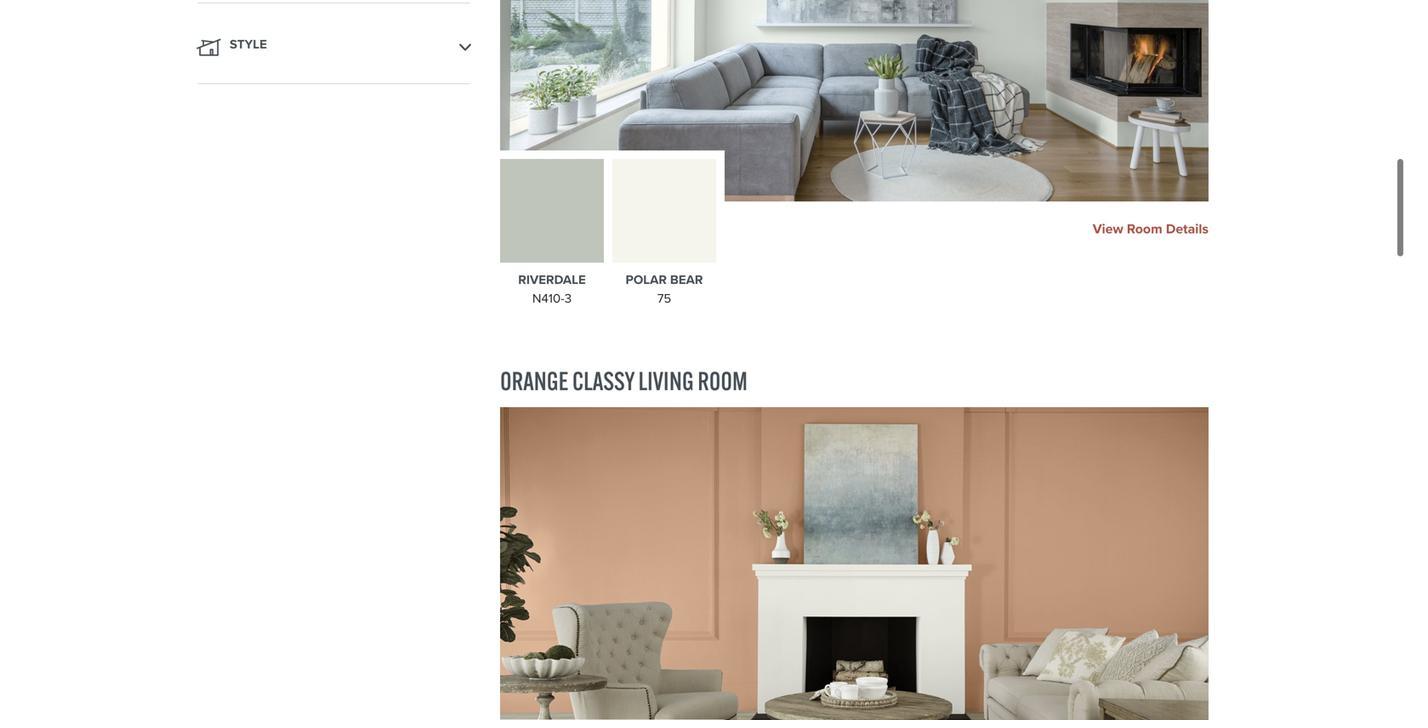 Task type: vqa. For each thing, say whether or not it's contained in the screenshot.
green casual cozy & inviting living room "image"
yes



Task type: locate. For each thing, give the bounding box(es) containing it.
orange classic cheerful & friendly living room image
[[500, 408, 1209, 721]]

polar
[[626, 271, 667, 289]]

1 horizontal spatial caret image
[[460, 44, 472, 51]]

orange classy living room
[[500, 365, 748, 397]]

riverdale n410-3
[[518, 271, 586, 308]]

green casual cozy & inviting living room image
[[500, 0, 1209, 202]]

view room details
[[1093, 219, 1209, 239]]

n410-
[[533, 289, 565, 308]]

room
[[1127, 219, 1163, 239], [698, 365, 748, 397]]

0 vertical spatial room
[[1127, 219, 1163, 239]]

3
[[565, 289, 572, 308]]

details
[[1166, 219, 1209, 239]]

room right living
[[698, 365, 748, 397]]

1 vertical spatial room
[[698, 365, 748, 397]]

style
[[230, 35, 267, 53]]

riverdale
[[518, 271, 586, 289]]

75
[[657, 289, 672, 308]]

living
[[639, 365, 694, 397]]

caret image
[[197, 39, 221, 56], [460, 44, 472, 51]]

view room details link
[[1093, 219, 1209, 239]]

bear
[[670, 271, 703, 289]]

polar bear 75
[[626, 271, 703, 308]]

0 horizontal spatial caret image
[[197, 39, 221, 56]]

room right view
[[1127, 219, 1163, 239]]



Task type: describe. For each thing, give the bounding box(es) containing it.
classy
[[573, 365, 635, 397]]

orange
[[500, 365, 569, 397]]

1 horizontal spatial room
[[1127, 219, 1163, 239]]

0 horizontal spatial room
[[698, 365, 748, 397]]

style button
[[197, 34, 472, 61]]

view
[[1093, 219, 1124, 239]]



